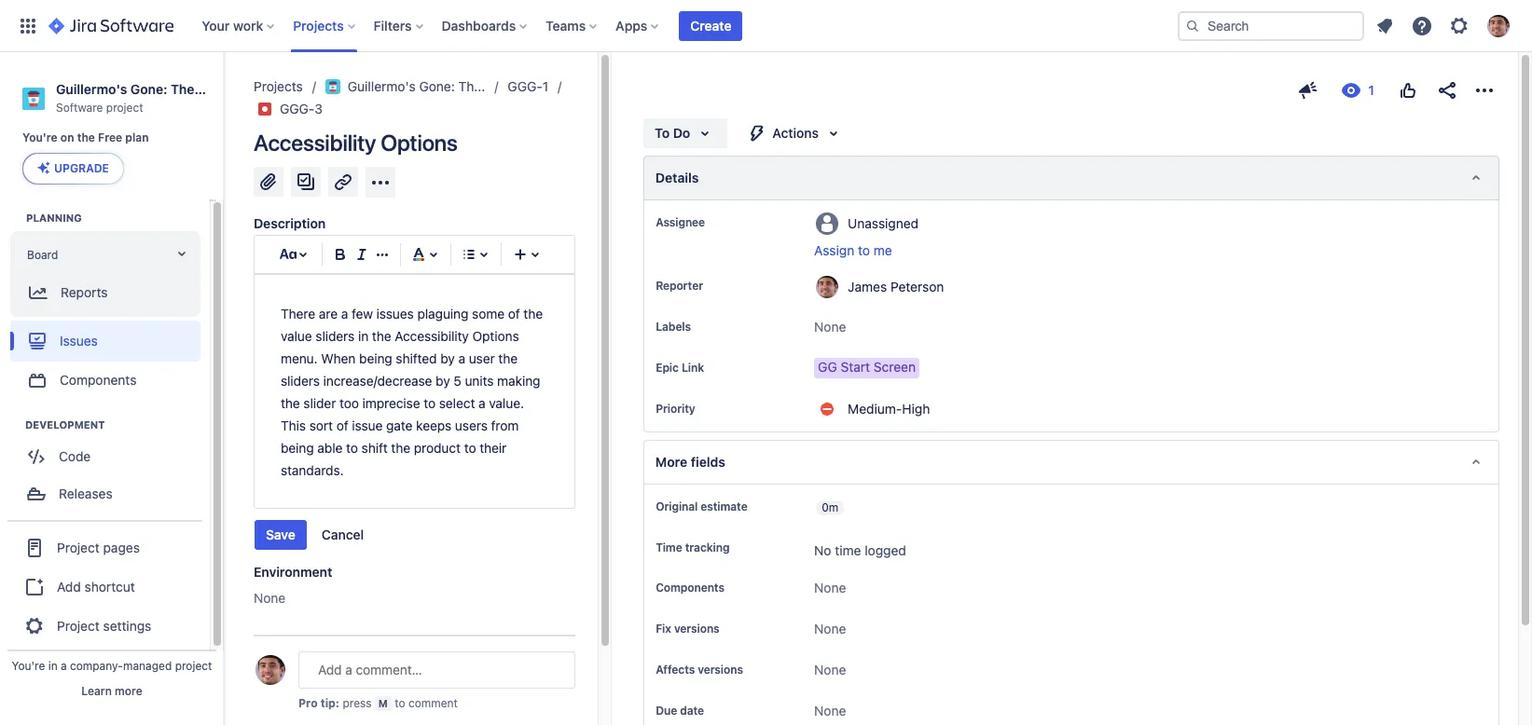 Task type: describe. For each thing, give the bounding box(es) containing it.
code
[[59, 448, 91, 464]]

appswitcher icon image
[[17, 14, 39, 37]]

shortcut
[[84, 579, 135, 595]]

you're for you're in a company-managed project
[[12, 659, 45, 673]]

banner containing your work
[[0, 0, 1532, 52]]

upgrade
[[54, 162, 109, 176]]

work
[[233, 17, 263, 33]]

tracking
[[685, 541, 730, 555]]

when
[[321, 351, 356, 366]]

no time logged
[[814, 543, 906, 559]]

attach image
[[257, 171, 280, 193]]

are
[[319, 306, 338, 322]]

select
[[439, 395, 475, 411]]

Add a comment… field
[[298, 652, 576, 689]]

5
[[453, 373, 461, 389]]

copy link to issue image
[[319, 101, 334, 116]]

learn
[[81, 684, 112, 698]]

accessibility inside there are a few issues plaguing some of the value sliders in the accessibility options menu. when being shifted by a user the sliders increase/decrease by 5 units making the slider too imprecise to select a value. this sort of issue gate keeps users from being able to shift the product to their standards.
[[395, 328, 469, 344]]

3
[[315, 101, 323, 117]]

ggg-1 link
[[508, 76, 548, 98]]

actions
[[772, 125, 819, 141]]

the down issues
[[372, 328, 391, 344]]

to up "keeps"
[[424, 395, 436, 411]]

date
[[680, 704, 704, 718]]

ggg-1
[[508, 78, 548, 94]]

cancel button
[[310, 520, 375, 550]]

time
[[835, 543, 861, 559]]

original
[[656, 500, 698, 514]]

settings image
[[1448, 14, 1471, 37]]

project pages
[[57, 540, 140, 556]]

newest first button
[[460, 677, 576, 699]]

imprecise
[[362, 395, 420, 411]]

italic ⌘i image
[[351, 243, 373, 266]]

environment
[[254, 564, 332, 580]]

create subtask image
[[295, 171, 317, 193]]

issues
[[376, 306, 414, 322]]

to right able
[[346, 440, 358, 456]]

learn more button
[[81, 684, 142, 699]]

epic
[[656, 361, 679, 375]]

link
[[682, 361, 704, 375]]

components pin to top. only you can see pinned fields. image
[[728, 581, 743, 596]]

dashboards
[[442, 17, 516, 33]]

fix
[[656, 622, 671, 636]]

issues
[[60, 333, 98, 349]]

peterson
[[891, 278, 944, 294]]

none for components
[[814, 580, 846, 596]]

ggg-3
[[280, 101, 323, 117]]

your profile and settings image
[[1487, 14, 1510, 37]]

text styles image
[[277, 243, 299, 266]]

you're in a company-managed project
[[12, 659, 212, 673]]

first
[[521, 680, 546, 696]]

your
[[202, 17, 230, 33]]

share image
[[1436, 79, 1458, 102]]

shifted
[[396, 351, 437, 366]]

show:
[[254, 680, 290, 696]]

units
[[465, 373, 494, 389]]

0 vertical spatial by
[[440, 351, 455, 366]]

1 horizontal spatial being
[[359, 351, 392, 366]]

more fields element
[[644, 440, 1499, 485]]

reporter
[[656, 279, 703, 293]]

details
[[656, 170, 699, 186]]

due date
[[656, 704, 704, 718]]

m
[[378, 698, 388, 710]]

dashboards button
[[436, 11, 534, 41]]

lists image
[[458, 243, 480, 266]]

teams button
[[540, 11, 604, 41]]

medium-
[[848, 401, 902, 417]]

there
[[281, 306, 315, 322]]

0 horizontal spatial being
[[281, 440, 314, 456]]

projects button
[[287, 11, 362, 41]]

primary element
[[11, 0, 1178, 52]]

a left user
[[458, 351, 465, 366]]

add
[[57, 579, 81, 595]]

board button
[[14, 235, 197, 273]]

newest first
[[471, 680, 546, 696]]

more
[[115, 684, 142, 698]]

give feedback image
[[1297, 79, 1320, 102]]

estimate
[[701, 500, 748, 514]]

few
[[352, 306, 373, 322]]

you're for you're on the free plan
[[22, 131, 58, 145]]

code link
[[9, 439, 200, 476]]

1 vertical spatial sliders
[[281, 373, 320, 389]]

the up making
[[498, 351, 518, 366]]

this
[[281, 418, 306, 434]]

project pages link
[[7, 528, 202, 569]]

projects for projects dropdown button
[[293, 17, 344, 33]]

affects versions
[[656, 663, 743, 677]]

project for project settings
[[57, 618, 100, 634]]

versions for fix versions
[[674, 622, 720, 636]]

board
[[27, 248, 58, 262]]

0m
[[822, 501, 838, 515]]

projects link
[[254, 76, 303, 98]]

your work
[[202, 17, 263, 33]]

create button
[[679, 11, 743, 41]]

ggg- for 3
[[280, 101, 315, 117]]

game
[[198, 81, 234, 97]]

Description - Main content area, start typing to enter text. text field
[[281, 303, 548, 482]]

affects
[[656, 663, 695, 677]]

comment
[[408, 697, 458, 711]]

bug image
[[257, 102, 272, 117]]

learn more
[[81, 684, 142, 698]]

do
[[673, 125, 690, 141]]

1 vertical spatial in
[[48, 659, 57, 673]]

Search field
[[1178, 11, 1364, 41]]

more fields
[[656, 454, 726, 470]]

filters button
[[368, 11, 430, 41]]

add app image
[[369, 171, 392, 193]]

to do button
[[644, 118, 728, 148]]

fix versions
[[656, 622, 720, 636]]

1 vertical spatial of
[[336, 418, 348, 434]]

to down users at bottom left
[[464, 440, 476, 456]]

unassigned
[[848, 215, 919, 231]]

logged
[[865, 543, 906, 559]]

reports link
[[14, 273, 197, 314]]

projects for projects link
[[254, 78, 303, 94]]

1 horizontal spatial of
[[508, 306, 520, 322]]

notifications image
[[1374, 14, 1396, 37]]



Task type: vqa. For each thing, say whether or not it's contained in the screenshot.
the left Gone:
yes



Task type: locate. For each thing, give the bounding box(es) containing it.
planning
[[26, 212, 82, 224]]

press
[[343, 697, 372, 711]]

0 vertical spatial versions
[[674, 622, 720, 636]]

there are a few issues plaguing some of the value sliders in the accessibility options menu. when being shifted by a user the sliders increase/decrease by 5 units making the slider too imprecise to select a value. this sort of issue gate keeps users from being able to shift the product to their standards.
[[281, 306, 546, 478]]

project
[[57, 540, 100, 556], [57, 618, 100, 634]]

increase/decrease
[[323, 373, 432, 389]]

project down add
[[57, 618, 100, 634]]

jira software image
[[48, 14, 174, 37], [48, 14, 174, 37]]

assignee pin to top. only you can see pinned fields. image
[[709, 215, 724, 230]]

the
[[171, 81, 194, 97]]

gone: left th...
[[419, 78, 455, 94]]

1 horizontal spatial project
[[175, 659, 212, 673]]

add shortcut button
[[7, 569, 202, 606]]

project for project pages
[[57, 540, 100, 556]]

components down time tracking
[[656, 581, 724, 595]]

to do
[[655, 125, 690, 141]]

development group
[[9, 418, 209, 519]]

1 vertical spatial options
[[472, 328, 519, 344]]

project for company-
[[175, 659, 212, 673]]

0 vertical spatial sliders
[[316, 328, 355, 344]]

0 horizontal spatial gone:
[[130, 81, 167, 97]]

planning image
[[4, 207, 26, 230]]

components inside components link
[[60, 372, 137, 388]]

guillermo's gone: th...
[[348, 78, 485, 94]]

1 horizontal spatial components
[[656, 581, 724, 595]]

0 vertical spatial components
[[60, 372, 137, 388]]

versions right fix
[[674, 622, 720, 636]]

the down gate on the left
[[391, 440, 410, 456]]

project inside the 'guillermo's gone: the game software project'
[[106, 101, 143, 115]]

project right managed
[[175, 659, 212, 673]]

1 vertical spatial you're
[[12, 659, 45, 673]]

reports
[[61, 284, 108, 300]]

development
[[25, 419, 105, 431]]

1 vertical spatial versions
[[698, 663, 743, 677]]

1 vertical spatial by
[[436, 373, 450, 389]]

james
[[848, 278, 887, 294]]

project inside 'link'
[[57, 618, 100, 634]]

me
[[874, 242, 892, 258]]

you're on the free plan
[[22, 131, 149, 145]]

more formatting image
[[372, 243, 394, 266]]

accessibility down 3
[[254, 130, 376, 156]]

free
[[98, 131, 122, 145]]

project up add
[[57, 540, 100, 556]]

by up 5
[[440, 351, 455, 366]]

users
[[455, 418, 488, 434]]

options down some
[[472, 328, 519, 344]]

of right some
[[508, 306, 520, 322]]

time tracking
[[656, 541, 730, 555]]

1 vertical spatial being
[[281, 440, 314, 456]]

0 horizontal spatial project
[[106, 101, 143, 115]]

epic link
[[656, 361, 704, 375]]

assign
[[814, 242, 854, 258]]

search image
[[1185, 18, 1200, 33]]

save button
[[255, 520, 307, 550]]

you're
[[22, 131, 58, 145], [12, 659, 45, 673]]

sliders down the 'menu.' at the left
[[281, 373, 320, 389]]

components link
[[10, 362, 200, 399]]

ggg- for 1
[[508, 78, 543, 94]]

1 horizontal spatial accessibility
[[395, 328, 469, 344]]

high
[[902, 401, 930, 417]]

actions button
[[735, 118, 856, 148]]

accessibility
[[254, 130, 376, 156], [395, 328, 469, 344]]

help image
[[1411, 14, 1433, 37]]

components down issues link
[[60, 372, 137, 388]]

being up increase/decrease
[[359, 351, 392, 366]]

guillermo's gone: the game image
[[325, 79, 340, 94]]

0 horizontal spatial components
[[60, 372, 137, 388]]

1 horizontal spatial guillermo's
[[348, 78, 416, 94]]

activity
[[254, 654, 301, 669]]

in left company-
[[48, 659, 57, 673]]

to right m in the bottom left of the page
[[395, 697, 405, 711]]

0 horizontal spatial options
[[381, 130, 458, 156]]

gone: for the
[[130, 81, 167, 97]]

the up this
[[281, 395, 300, 411]]

options
[[381, 130, 458, 156], [472, 328, 519, 344]]

gate
[[386, 418, 413, 434]]

sliders
[[316, 328, 355, 344], [281, 373, 320, 389]]

able
[[317, 440, 343, 456]]

screen
[[874, 359, 916, 375]]

1 project from the top
[[57, 540, 100, 556]]

1 horizontal spatial gone:
[[419, 78, 455, 94]]

none for affects versions
[[814, 662, 846, 678]]

projects up bug icon at left top
[[254, 78, 303, 94]]

affects versions pin to top. only you can see pinned fields. image
[[747, 663, 762, 678]]

guillermo's inside the 'guillermo's gone: the game software project'
[[56, 81, 127, 97]]

sliders up when
[[316, 328, 355, 344]]

plaguing
[[417, 306, 468, 322]]

1 vertical spatial projects
[[254, 78, 303, 94]]

ggg-3 link
[[280, 98, 323, 120]]

1 horizontal spatial in
[[358, 328, 369, 344]]

shift
[[361, 440, 388, 456]]

1 horizontal spatial options
[[472, 328, 519, 344]]

project inside 'link'
[[57, 540, 100, 556]]

0 vertical spatial ggg-
[[508, 78, 543, 94]]

to left the me
[[858, 242, 870, 258]]

in inside there are a few issues plaguing some of the value sliders in the accessibility options menu. when being shifted by a user the sliders increase/decrease by 5 units making the slider too imprecise to select a value. this sort of issue gate keeps users from being able to shift the product to their standards.
[[358, 328, 369, 344]]

group containing project pages
[[7, 521, 202, 653]]

tip:
[[320, 697, 339, 711]]

their
[[480, 440, 507, 456]]

save
[[266, 527, 295, 543]]

ggg- down projects link
[[280, 101, 315, 117]]

details element
[[644, 156, 1499, 200]]

issue
[[352, 418, 383, 434]]

1 vertical spatial project
[[175, 659, 212, 673]]

0 horizontal spatial of
[[336, 418, 348, 434]]

0 horizontal spatial ggg-
[[280, 101, 315, 117]]

accessibility down plaguing at the left
[[395, 328, 469, 344]]

versions
[[674, 622, 720, 636], [698, 663, 743, 677]]

project settings link
[[7, 606, 202, 647]]

to inside button
[[858, 242, 870, 258]]

in down "few"
[[358, 328, 369, 344]]

due
[[656, 704, 677, 718]]

gg start screen
[[818, 359, 916, 375]]

banner
[[0, 0, 1532, 52]]

guillermo's for guillermo's gone: the game software project
[[56, 81, 127, 97]]

labels pin to top. only you can see pinned fields. image
[[695, 320, 710, 335]]

a left company-
[[61, 659, 67, 673]]

projects up the guillermo's gone: the game image
[[293, 17, 344, 33]]

of
[[508, 306, 520, 322], [336, 418, 348, 434]]

0 horizontal spatial accessibility
[[254, 130, 376, 156]]

teams
[[546, 17, 586, 33]]

link issues, web pages, and more image
[[332, 171, 354, 193]]

none for labels
[[814, 319, 846, 335]]

the right on
[[77, 131, 95, 145]]

1 vertical spatial accessibility
[[395, 328, 469, 344]]

cancel
[[322, 527, 364, 543]]

a down "units"
[[478, 395, 486, 411]]

sidebar navigation image
[[203, 75, 244, 112]]

planning group
[[10, 211, 209, 405]]

assign to me
[[814, 242, 892, 258]]

you're left on
[[22, 131, 58, 145]]

0 vertical spatial you're
[[22, 131, 58, 145]]

guillermo's right the guillermo's gone: the game image
[[348, 78, 416, 94]]

labels
[[656, 320, 691, 334]]

your work button
[[196, 11, 282, 41]]

0 vertical spatial options
[[381, 130, 458, 156]]

apps
[[616, 17, 647, 33]]

group
[[7, 521, 202, 653]]

filters
[[374, 17, 412, 33]]

options inside there are a few issues plaguing some of the value sliders in the accessibility options menu. when being shifted by a user the sliders increase/decrease by 5 units making the slider too imprecise to select a value. this sort of issue gate keeps users from being able to shift the product to their standards.
[[472, 328, 519, 344]]

being
[[359, 351, 392, 366], [281, 440, 314, 456]]

0 vertical spatial accessibility
[[254, 130, 376, 156]]

development image
[[3, 414, 25, 437]]

from
[[491, 418, 519, 434]]

a right are
[[341, 306, 348, 322]]

project settings
[[57, 618, 151, 634]]

original estimate
[[656, 500, 748, 514]]

to
[[655, 125, 670, 141]]

0 vertical spatial project
[[57, 540, 100, 556]]

you're left company-
[[12, 659, 45, 673]]

priority pin to top. only you can see pinned fields. image
[[699, 402, 714, 417]]

components
[[60, 372, 137, 388], [656, 581, 724, 595]]

some
[[472, 306, 505, 322]]

profile image of james peterson image
[[256, 656, 285, 685]]

gone: for th...
[[419, 78, 455, 94]]

fix versions pin to top. only you can see pinned fields. image
[[723, 622, 738, 637]]

0 vertical spatial projects
[[293, 17, 344, 33]]

0 vertical spatial in
[[358, 328, 369, 344]]

guillermo's gone: th... link
[[325, 76, 485, 98]]

no
[[814, 543, 831, 559]]

software
[[56, 101, 103, 115]]

by left 5
[[436, 373, 450, 389]]

pro
[[298, 697, 318, 711]]

project for game
[[106, 101, 143, 115]]

0 horizontal spatial in
[[48, 659, 57, 673]]

pages
[[103, 540, 140, 556]]

projects inside projects dropdown button
[[293, 17, 344, 33]]

0 vertical spatial of
[[508, 306, 520, 322]]

0 horizontal spatial guillermo's
[[56, 81, 127, 97]]

project up plan
[[106, 101, 143, 115]]

time
[[656, 541, 682, 555]]

1 vertical spatial ggg-
[[280, 101, 315, 117]]

gone:
[[419, 78, 455, 94], [130, 81, 167, 97]]

guillermo's up "software"
[[56, 81, 127, 97]]

pro tip: press m to comment
[[298, 697, 458, 711]]

the right some
[[523, 306, 543, 322]]

assignee
[[656, 215, 705, 229]]

none for fix versions
[[814, 621, 846, 637]]

being down this
[[281, 440, 314, 456]]

options up the "add app" image
[[381, 130, 458, 156]]

0 vertical spatial being
[[359, 351, 392, 366]]

0 vertical spatial project
[[106, 101, 143, 115]]

a
[[341, 306, 348, 322], [458, 351, 465, 366], [478, 395, 486, 411], [61, 659, 67, 673]]

bold ⌘b image
[[330, 243, 352, 266]]

versions for affects versions
[[698, 663, 743, 677]]

menu.
[[281, 351, 318, 366]]

none
[[814, 319, 846, 335], [814, 580, 846, 596], [254, 590, 286, 606], [814, 621, 846, 637], [814, 662, 846, 678], [814, 703, 846, 719]]

1
[[542, 78, 548, 94]]

1 vertical spatial project
[[57, 618, 100, 634]]

actions image
[[1473, 79, 1496, 102]]

gone: inside the 'guillermo's gone: the game software project'
[[130, 81, 167, 97]]

1 horizontal spatial ggg-
[[508, 78, 543, 94]]

versions left affects versions pin to top. only you can see pinned fields. icon
[[698, 663, 743, 677]]

guillermo's for guillermo's gone: th...
[[348, 78, 416, 94]]

value.
[[489, 395, 524, 411]]

newest first image
[[549, 681, 564, 696]]

gone: left the
[[130, 81, 167, 97]]

by
[[440, 351, 455, 366], [436, 373, 450, 389]]

description
[[254, 215, 326, 231]]

vote options: no one has voted for this issue yet. image
[[1397, 79, 1419, 102]]

ggg- right th...
[[508, 78, 543, 94]]

of right sort
[[336, 418, 348, 434]]

2 project from the top
[[57, 618, 100, 634]]

1 vertical spatial components
[[656, 581, 724, 595]]



